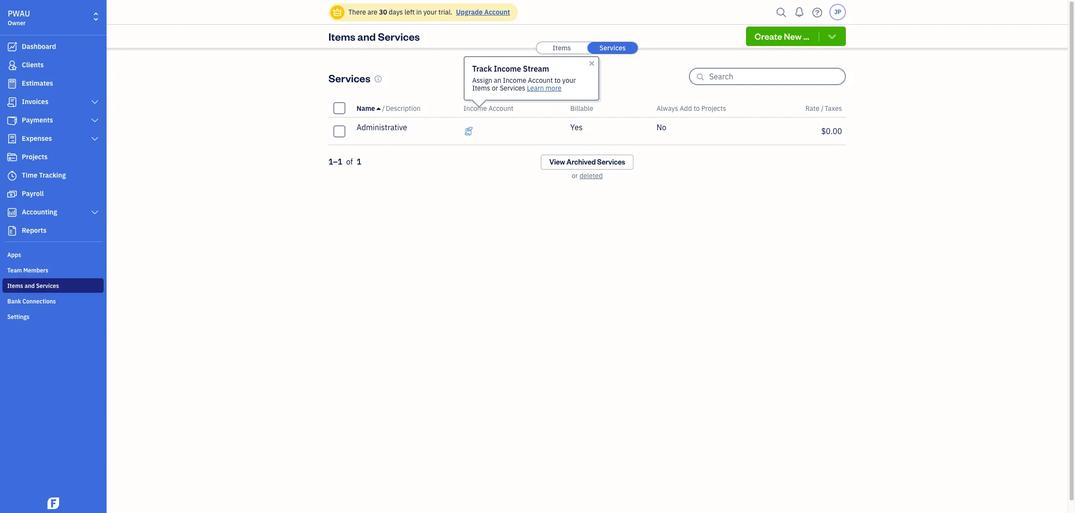 Task type: vqa. For each thing, say whether or not it's contained in the screenshot.
Administrative
yes



Task type: describe. For each thing, give the bounding box(es) containing it.
taxes
[[825, 104, 842, 113]]

create
[[755, 31, 783, 42]]

estimates link
[[2, 75, 104, 93]]

always
[[657, 104, 678, 113]]

pwau owner
[[8, 9, 30, 27]]

money image
[[6, 190, 18, 199]]

0 vertical spatial income
[[494, 64, 521, 73]]

rate / taxes
[[806, 104, 842, 113]]

billable
[[571, 104, 594, 113]]

jp button
[[830, 4, 846, 20]]

search image
[[774, 5, 790, 20]]

estimates
[[22, 79, 53, 88]]

client image
[[6, 61, 18, 70]]

of
[[346, 157, 353, 167]]

apps
[[7, 252, 21, 259]]

freshbooks image
[[46, 498, 61, 510]]

time tracking
[[22, 171, 66, 180]]

estimate image
[[6, 79, 18, 89]]

rate link
[[806, 104, 821, 113]]

are
[[368, 8, 378, 16]]

services inside services 'link'
[[600, 44, 626, 52]]

projects link
[[2, 149, 104, 166]]

settings
[[7, 314, 29, 321]]

income account
[[464, 104, 514, 113]]

learn more
[[527, 84, 562, 92]]

time tracking link
[[2, 167, 104, 185]]

project image
[[6, 153, 18, 162]]

name
[[357, 104, 375, 113]]

create new …
[[755, 31, 810, 42]]

more
[[546, 84, 562, 92]]

members
[[23, 267, 48, 274]]

connections
[[22, 298, 56, 305]]

payroll link
[[2, 186, 104, 203]]

in
[[416, 8, 422, 16]]

team
[[7, 267, 22, 274]]

1 / from the left
[[382, 104, 385, 113]]

new
[[784, 31, 802, 42]]

learn
[[527, 84, 544, 92]]

upgrade account link
[[454, 8, 510, 16]]

description link
[[386, 104, 421, 113]]

trial.
[[439, 8, 453, 16]]

team members link
[[2, 263, 104, 278]]

items down crown icon
[[329, 30, 356, 43]]

team members
[[7, 267, 48, 274]]

income inside assign an income account to your items or services
[[503, 76, 527, 85]]

income account link
[[464, 104, 514, 113]]

crown image
[[333, 7, 343, 17]]

track
[[472, 64, 492, 73]]

learn more link
[[527, 84, 562, 92]]

1–1 of 1
[[329, 157, 362, 167]]

owner
[[8, 19, 26, 27]]

account inside assign an income account to your items or services
[[528, 76, 553, 85]]

bank
[[7, 298, 21, 305]]

dashboard link
[[2, 38, 104, 56]]

invoices link
[[2, 94, 104, 111]]

1–1
[[329, 157, 342, 167]]

and inside main element
[[25, 283, 35, 290]]

reports
[[22, 226, 47, 235]]

time
[[22, 171, 37, 180]]

track income stream
[[472, 64, 549, 73]]

create new … button
[[746, 27, 846, 46]]

expense image
[[6, 134, 18, 144]]

…
[[804, 31, 810, 42]]

main element
[[0, 0, 131, 514]]

payments link
[[2, 112, 104, 129]]

view
[[550, 158, 565, 167]]

items inside assign an income account to your items or services
[[472, 84, 490, 92]]

items inside main element
[[7, 283, 23, 290]]

reports link
[[2, 222, 104, 240]]

there are 30 days left in your trial. upgrade account
[[348, 8, 510, 16]]

assign
[[472, 76, 492, 85]]

or inside assign an income account to your items or services
[[492, 84, 498, 92]]

chevron large down image for expenses
[[90, 135, 99, 143]]

view archived services or deleted
[[550, 158, 625, 180]]

chart image
[[6, 208, 18, 218]]

left
[[405, 8, 415, 16]]

apps link
[[2, 248, 104, 262]]

description
[[386, 104, 421, 113]]

1
[[357, 157, 362, 167]]

chevron large down image for invoices
[[90, 98, 99, 106]]

add
[[680, 104, 692, 113]]

pwau
[[8, 9, 30, 18]]



Task type: locate. For each thing, give the bounding box(es) containing it.
chevrondown image
[[827, 32, 838, 41]]

0 vertical spatial projects
[[702, 104, 726, 113]]

0 vertical spatial account
[[484, 8, 510, 16]]

0 horizontal spatial or
[[492, 84, 498, 92]]

0 horizontal spatial projects
[[22, 153, 48, 161]]

chevron large down image for accounting
[[90, 209, 99, 217]]

services
[[378, 30, 420, 43], [600, 44, 626, 52], [329, 71, 371, 85], [500, 84, 526, 92], [597, 158, 625, 167], [36, 283, 59, 290]]

billable link
[[571, 104, 594, 113]]

your inside assign an income account to your items or services
[[562, 76, 576, 85]]

chevron large down image
[[90, 98, 99, 106], [90, 135, 99, 143], [90, 209, 99, 217]]

deleted
[[580, 172, 603, 180]]

projects
[[702, 104, 726, 113], [22, 153, 48, 161]]

/ right caretup image
[[382, 104, 385, 113]]

report image
[[6, 226, 18, 236]]

chevron large down image inside invoices link
[[90, 98, 99, 106]]

days
[[389, 8, 403, 16]]

1 vertical spatial and
[[25, 283, 35, 290]]

0 vertical spatial your
[[424, 8, 437, 16]]

1 vertical spatial chevron large down image
[[90, 135, 99, 143]]

or
[[492, 84, 498, 92], [572, 172, 578, 180]]

accounting link
[[2, 204, 104, 222]]

30
[[379, 8, 387, 16]]

chevron large down image down payroll link
[[90, 209, 99, 217]]

services inside assign an income account to your items or services
[[500, 84, 526, 92]]

1 vertical spatial items and services
[[7, 283, 59, 290]]

1 horizontal spatial your
[[562, 76, 576, 85]]

clients link
[[2, 57, 104, 74]]

0 horizontal spatial /
[[382, 104, 385, 113]]

income up an
[[494, 64, 521, 73]]

chevron large down image up chevron large down icon
[[90, 98, 99, 106]]

notifications image
[[792, 2, 808, 22]]

jp
[[835, 8, 841, 16]]

your
[[424, 8, 437, 16], [562, 76, 576, 85]]

0 vertical spatial to
[[555, 76, 561, 85]]

bank connections
[[7, 298, 56, 305]]

1 horizontal spatial to
[[694, 104, 700, 113]]

0 vertical spatial or
[[492, 84, 498, 92]]

view archived services link
[[541, 155, 634, 170]]

there
[[348, 8, 366, 16]]

rate
[[806, 104, 820, 113]]

2 chevron large down image from the top
[[90, 135, 99, 143]]

accounting
[[22, 208, 57, 217]]

services link
[[588, 42, 638, 54]]

items and services down are
[[329, 30, 420, 43]]

1 horizontal spatial items and services
[[329, 30, 420, 43]]

2 vertical spatial account
[[489, 104, 514, 113]]

clients
[[22, 61, 44, 69]]

items and services
[[329, 30, 420, 43], [7, 283, 59, 290]]

yes
[[571, 123, 583, 132]]

to right 'add'
[[694, 104, 700, 113]]

2 / from the left
[[821, 104, 824, 113]]

items left an
[[472, 84, 490, 92]]

and
[[358, 30, 376, 43], [25, 283, 35, 290]]

bank connections link
[[2, 294, 104, 309]]

chevron large down image down chevron large down icon
[[90, 135, 99, 143]]

2 vertical spatial income
[[464, 104, 487, 113]]

account right upgrade on the top left
[[484, 8, 510, 16]]

items and services link
[[2, 279, 104, 293]]

services inside the 'view archived services or deleted'
[[597, 158, 625, 167]]

stream
[[523, 64, 549, 73]]

expenses
[[22, 134, 52, 143]]

invoices
[[22, 97, 48, 106]]

0 horizontal spatial to
[[555, 76, 561, 85]]

caretup image
[[377, 104, 381, 112]]

payments
[[22, 116, 53, 125]]

items up more
[[553, 44, 571, 52]]

to right learn
[[555, 76, 561, 85]]

0 horizontal spatial and
[[25, 283, 35, 290]]

or up income account link
[[492, 84, 498, 92]]

1 vertical spatial to
[[694, 104, 700, 113]]

and down are
[[358, 30, 376, 43]]

or down the archived
[[572, 172, 578, 180]]

1 vertical spatial or
[[572, 172, 578, 180]]

2 vertical spatial chevron large down image
[[90, 209, 99, 217]]

1 vertical spatial projects
[[22, 153, 48, 161]]

1 horizontal spatial or
[[572, 172, 578, 180]]

services inside items and services link
[[36, 283, 59, 290]]

account down an
[[489, 104, 514, 113]]

1 chevron large down image from the top
[[90, 98, 99, 106]]

Search text field
[[710, 69, 845, 84]]

account
[[484, 8, 510, 16], [528, 76, 553, 85], [489, 104, 514, 113]]

and down team members
[[25, 283, 35, 290]]

0 vertical spatial chevron large down image
[[90, 98, 99, 106]]

always add to projects link
[[657, 104, 726, 113]]

name link
[[357, 104, 382, 113]]

/ right rate
[[821, 104, 824, 113]]

go to help image
[[810, 5, 825, 20]]

$0.00
[[822, 127, 842, 136]]

dashboard
[[22, 42, 56, 51]]

upgrade
[[456, 8, 483, 16]]

items and services inside main element
[[7, 283, 59, 290]]

items and services up bank connections
[[7, 283, 59, 290]]

assign an income account to your items or services
[[472, 76, 576, 92]]

1 vertical spatial income
[[503, 76, 527, 85]]

income
[[494, 64, 521, 73], [503, 76, 527, 85], [464, 104, 487, 113]]

settings link
[[2, 310, 104, 324]]

your right more
[[562, 76, 576, 85]]

1 vertical spatial your
[[562, 76, 576, 85]]

1 horizontal spatial /
[[821, 104, 824, 113]]

info image
[[374, 75, 382, 83]]

1 horizontal spatial and
[[358, 30, 376, 43]]

no
[[657, 123, 667, 132]]

0 horizontal spatial items and services
[[7, 283, 59, 290]]

items down team
[[7, 283, 23, 290]]

projects inside main element
[[22, 153, 48, 161]]

payment image
[[6, 116, 18, 126]]

expenses link
[[2, 130, 104, 148]]

invoice image
[[6, 97, 18, 107]]

0 vertical spatial and
[[358, 30, 376, 43]]

1 vertical spatial account
[[528, 76, 553, 85]]

0 vertical spatial items and services
[[329, 30, 420, 43]]

dashboard image
[[6, 42, 18, 52]]

payroll
[[22, 190, 44, 198]]

income down assign
[[464, 104, 487, 113]]

1 horizontal spatial projects
[[702, 104, 726, 113]]

projects down expenses
[[22, 153, 48, 161]]

/
[[382, 104, 385, 113], [821, 104, 824, 113]]

to inside assign an income account to your items or services
[[555, 76, 561, 85]]

3 chevron large down image from the top
[[90, 209, 99, 217]]

always add to projects
[[657, 104, 726, 113]]

archived
[[567, 158, 596, 167]]

0 horizontal spatial your
[[424, 8, 437, 16]]

administrative
[[357, 123, 407, 132]]

items
[[329, 30, 356, 43], [553, 44, 571, 52], [472, 84, 490, 92], [7, 283, 23, 290]]

chevron large down image
[[90, 117, 99, 125]]

chevron large down image inside accounting link
[[90, 209, 99, 217]]

an
[[494, 76, 502, 85]]

income down track income stream in the top of the page
[[503, 76, 527, 85]]

deleted link
[[580, 172, 603, 180]]

your right in
[[424, 8, 437, 16]]

tracking
[[39, 171, 66, 180]]

account down stream
[[528, 76, 553, 85]]

projects right 'add'
[[702, 104, 726, 113]]

close image
[[588, 59, 596, 67]]

items link
[[537, 42, 587, 54]]

create new … button
[[746, 27, 846, 46]]

or inside the 'view archived services or deleted'
[[572, 172, 578, 180]]

timer image
[[6, 171, 18, 181]]



